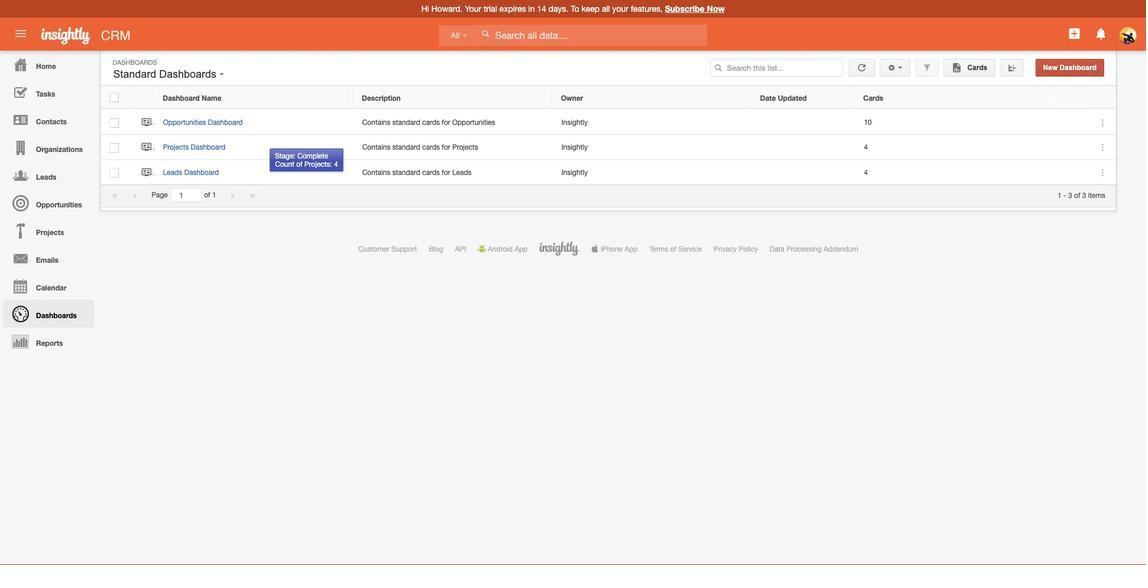 Task type: vqa. For each thing, say whether or not it's contained in the screenshot.
Opportunities Dashboard
yes



Task type: describe. For each thing, give the bounding box(es) containing it.
opportunities for opportunities
[[36, 201, 82, 209]]

privacy policy
[[714, 245, 758, 253]]

howard.
[[432, 4, 463, 14]]

app for iphone app
[[625, 245, 638, 253]]

14
[[537, 4, 547, 14]]

calendar
[[36, 284, 67, 292]]

dashboards inside navigation
[[36, 312, 77, 320]]

organizations
[[36, 145, 83, 153]]

4 cell for contains standard cards for projects
[[855, 135, 1055, 160]]

dashboard down standard dashboards button
[[163, 94, 200, 102]]

standard dashboards button
[[110, 65, 227, 83]]

customer
[[359, 245, 390, 253]]

contains standard cards for projects cell
[[353, 135, 553, 160]]

white image
[[482, 29, 490, 38]]

contains for contains standard cards for projects
[[362, 143, 391, 151]]

name
[[202, 94, 222, 102]]

projects dashboard link
[[163, 143, 232, 151]]

leads for leads dashboard
[[163, 168, 182, 176]]

in
[[529, 4, 535, 14]]

contains standard cards for projects
[[362, 143, 478, 151]]

1 field
[[171, 189, 201, 202]]

show sidebar image
[[1008, 64, 1017, 72]]

all
[[602, 4, 610, 14]]

description
[[362, 94, 401, 102]]

insightly for contains standard cards for projects
[[562, 143, 588, 151]]

leads dashboard
[[163, 168, 219, 176]]

blog
[[429, 245, 444, 253]]

row containing projects dashboard
[[101, 135, 1117, 160]]

android app link
[[478, 245, 528, 253]]

leads dashboard link
[[163, 168, 225, 176]]

for for opportunities
[[442, 118, 451, 127]]

stage: complete count of projects: 4
[[275, 152, 338, 168]]

row group containing opportunities dashboard
[[101, 110, 1117, 185]]

new
[[1044, 64, 1058, 72]]

customer support link
[[359, 245, 417, 253]]

of right the terms
[[671, 245, 677, 253]]

Search all data.... text field
[[475, 25, 708, 46]]

opportunities for opportunities dashboard
[[163, 118, 206, 127]]

row containing leads dashboard
[[101, 160, 1117, 185]]

addendum
[[824, 245, 859, 253]]

contains standard cards for leads cell
[[353, 160, 553, 185]]

standard for contains standard cards for opportunities
[[393, 118, 421, 127]]

dashboards link
[[3, 300, 94, 328]]

emails link
[[3, 245, 94, 273]]

for for leads
[[442, 168, 451, 176]]

expires
[[500, 4, 526, 14]]

home
[[36, 62, 56, 70]]

contains standard cards for leads
[[362, 168, 472, 176]]

4 for contains standard cards for leads
[[865, 168, 868, 176]]

hi howard. your trial expires in 14 days. to keep all your features, subscribe now
[[422, 4, 725, 14]]

opportunities inside cell
[[453, 118, 496, 127]]

iphone app link
[[591, 245, 638, 253]]

support
[[392, 245, 417, 253]]

terms of service
[[650, 245, 702, 253]]

count
[[275, 160, 294, 168]]

to
[[571, 4, 580, 14]]

projects dashboard
[[163, 143, 226, 151]]

subscribe
[[665, 4, 705, 14]]

data processing addendum link
[[770, 245, 859, 253]]

standard for contains standard cards for projects
[[393, 143, 421, 151]]

notifications image
[[1095, 27, 1109, 41]]

dashboard name
[[163, 94, 222, 102]]

projects for projects
[[36, 228, 64, 237]]

opportunities dashboard link
[[163, 118, 249, 127]]

app for android app
[[515, 245, 528, 253]]

1 1 from the left
[[212, 191, 216, 199]]

organizations link
[[3, 134, 94, 162]]

of right 1 field
[[204, 191, 210, 199]]

opportunities dashboard
[[163, 118, 243, 127]]

1 horizontal spatial dashboards
[[113, 58, 157, 66]]

api
[[455, 245, 466, 253]]

projects link
[[3, 217, 94, 245]]

dashboard for leads dashboard
[[184, 168, 219, 176]]

complete
[[298, 152, 328, 160]]

tasks
[[36, 90, 55, 98]]

blog link
[[429, 245, 444, 253]]

insightly for contains standard cards for leads
[[562, 168, 588, 176]]

of 1
[[204, 191, 216, 199]]

processing
[[787, 245, 822, 253]]

iphone
[[601, 245, 623, 253]]

days.
[[549, 4, 569, 14]]

updated
[[778, 94, 807, 102]]

privacy policy link
[[714, 245, 758, 253]]

cards for opportunities
[[423, 118, 440, 127]]

Search this list... text field
[[710, 59, 843, 77]]

dashboards inside button
[[159, 68, 217, 80]]

data processing addendum
[[770, 245, 859, 253]]

4 inside stage: complete count of projects: 4
[[334, 160, 338, 168]]

row containing opportunities dashboard
[[101, 110, 1117, 135]]

dashboard for opportunities dashboard
[[208, 118, 243, 127]]

leads link
[[3, 162, 94, 189]]

new dashboard link
[[1036, 59, 1105, 77]]

of right the -
[[1075, 191, 1081, 199]]



Task type: locate. For each thing, give the bounding box(es) containing it.
calendar link
[[3, 273, 94, 300]]

stage:
[[275, 152, 296, 160]]

navigation
[[0, 51, 94, 356]]

1 vertical spatial cards
[[423, 143, 440, 151]]

1 row from the top
[[101, 87, 1116, 109]]

of right "count"
[[296, 160, 303, 168]]

0 vertical spatial for
[[442, 118, 451, 127]]

opportunities inside navigation
[[36, 201, 82, 209]]

items
[[1089, 191, 1106, 199]]

insightly cell for contains standard cards for opportunities
[[553, 110, 752, 135]]

dashboards
[[113, 58, 157, 66], [159, 68, 217, 80], [36, 312, 77, 320]]

1 horizontal spatial cards
[[966, 64, 988, 72]]

1 4 cell from the top
[[855, 135, 1055, 160]]

standard down "contains standard cards for projects"
[[393, 168, 421, 176]]

hi
[[422, 4, 429, 14]]

1 contains from the top
[[362, 118, 391, 127]]

android
[[488, 245, 513, 253]]

opportunities up 'contains standard cards for projects' cell
[[453, 118, 496, 127]]

keep
[[582, 4, 600, 14]]

contains for contains standard cards for opportunities
[[362, 118, 391, 127]]

3 insightly cell from the top
[[553, 160, 752, 185]]

dashboards up reports link
[[36, 312, 77, 320]]

cards for leads
[[423, 168, 440, 176]]

features,
[[631, 4, 663, 14]]

1 horizontal spatial app
[[625, 245, 638, 253]]

4 cell for contains standard cards for leads
[[855, 160, 1055, 185]]

1 horizontal spatial leads
[[163, 168, 182, 176]]

home link
[[3, 51, 94, 78]]

2 vertical spatial for
[[442, 168, 451, 176]]

cards up "contains standard cards for projects"
[[423, 118, 440, 127]]

4 for contains standard cards for projects
[[865, 143, 868, 151]]

projects up the "leads dashboard"
[[163, 143, 189, 151]]

of inside stage: complete count of projects: 4
[[296, 160, 303, 168]]

cards
[[966, 64, 988, 72], [864, 94, 884, 102]]

1 horizontal spatial 1
[[1058, 191, 1062, 199]]

2 horizontal spatial projects
[[453, 143, 478, 151]]

3 cards from the top
[[423, 168, 440, 176]]

policy
[[739, 245, 758, 253]]

dashboards up dashboard name
[[159, 68, 217, 80]]

leads down 'contains standard cards for projects' cell
[[453, 168, 472, 176]]

leads for leads
[[36, 173, 56, 181]]

dashboard up of 1
[[184, 168, 219, 176]]

2 cards from the top
[[423, 143, 440, 151]]

3 standard from the top
[[393, 168, 421, 176]]

1 standard from the top
[[393, 118, 421, 127]]

1 3 from the left
[[1069, 191, 1073, 199]]

1 vertical spatial contains
[[362, 143, 391, 151]]

insightly cell for contains standard cards for projects
[[553, 135, 752, 160]]

3 insightly from the top
[[562, 168, 588, 176]]

2 vertical spatial insightly
[[562, 168, 588, 176]]

projects:
[[305, 160, 332, 168]]

2 app from the left
[[625, 245, 638, 253]]

emails
[[36, 256, 59, 264]]

api link
[[455, 245, 466, 253]]

0 vertical spatial cards
[[423, 118, 440, 127]]

customer support
[[359, 245, 417, 253]]

0 vertical spatial contains
[[362, 118, 391, 127]]

leads
[[163, 168, 182, 176], [453, 168, 472, 176], [36, 173, 56, 181]]

projects down contains standard cards for opportunities cell
[[453, 143, 478, 151]]

show list view filters image
[[923, 64, 932, 72]]

2 4 cell from the top
[[855, 160, 1055, 185]]

app right iphone
[[625, 245, 638, 253]]

dashboard for new dashboard
[[1060, 64, 1097, 72]]

0 horizontal spatial opportunities
[[36, 201, 82, 209]]

0 horizontal spatial dashboards
[[36, 312, 77, 320]]

dashboards up the standard
[[113, 58, 157, 66]]

1 app from the left
[[515, 245, 528, 253]]

dashboard down name
[[208, 118, 243, 127]]

1 insightly cell from the top
[[553, 110, 752, 135]]

None checkbox
[[110, 93, 119, 102], [110, 119, 119, 128], [110, 143, 119, 153], [110, 168, 119, 178], [110, 93, 119, 102], [110, 119, 119, 128], [110, 143, 119, 153], [110, 168, 119, 178]]

contacts
[[36, 117, 67, 126]]

contains up 'contains standard cards for leads'
[[362, 143, 391, 151]]

0 horizontal spatial cards
[[864, 94, 884, 102]]

leads up page
[[163, 168, 182, 176]]

1 insightly from the top
[[562, 118, 588, 127]]

opportunities link
[[3, 189, 94, 217]]

2 contains from the top
[[362, 143, 391, 151]]

contains down "contains standard cards for projects"
[[362, 168, 391, 176]]

0 vertical spatial cards
[[966, 64, 988, 72]]

insightly for contains standard cards for opportunities
[[562, 118, 588, 127]]

contains standard cards for opportunities cell
[[353, 110, 553, 135]]

insightly cell for contains standard cards for leads
[[553, 160, 752, 185]]

projects up emails link
[[36, 228, 64, 237]]

1 vertical spatial cards
[[864, 94, 884, 102]]

0 horizontal spatial projects
[[36, 228, 64, 237]]

crm
[[101, 28, 131, 43]]

4 cell
[[855, 135, 1055, 160], [855, 160, 1055, 185]]

2 3 from the left
[[1083, 191, 1087, 199]]

leads inside leads link
[[36, 173, 56, 181]]

subscribe now link
[[665, 4, 725, 14]]

all
[[451, 31, 460, 40]]

3 contains from the top
[[362, 168, 391, 176]]

terms
[[650, 245, 669, 253]]

reports
[[36, 339, 63, 347]]

reports link
[[3, 328, 94, 356]]

1 vertical spatial for
[[442, 143, 451, 151]]

2 vertical spatial cards
[[423, 168, 440, 176]]

1 for from the top
[[442, 118, 451, 127]]

10
[[865, 118, 872, 127]]

android app
[[488, 245, 528, 253]]

insightly
[[562, 118, 588, 127], [562, 143, 588, 151], [562, 168, 588, 176]]

service
[[679, 245, 702, 253]]

2 row from the top
[[101, 110, 1117, 135]]

opportunities up projects link at the top
[[36, 201, 82, 209]]

0 vertical spatial insightly
[[562, 118, 588, 127]]

refresh list image
[[857, 64, 868, 72]]

-
[[1064, 191, 1067, 199]]

standard for contains standard cards for leads
[[393, 168, 421, 176]]

2 1 from the left
[[1058, 191, 1062, 199]]

for down 'contains standard cards for projects' cell
[[442, 168, 451, 176]]

2 insightly cell from the top
[[553, 135, 752, 160]]

4 row from the top
[[101, 160, 1117, 185]]

contains for contains standard cards for leads
[[362, 168, 391, 176]]

10 cell
[[855, 110, 1055, 135]]

0 horizontal spatial 3
[[1069, 191, 1073, 199]]

row group
[[101, 110, 1117, 185]]

your
[[465, 4, 482, 14]]

of
[[296, 160, 303, 168], [204, 191, 210, 199], [1075, 191, 1081, 199], [671, 245, 677, 253]]

contains standard cards for opportunities
[[362, 118, 496, 127]]

privacy
[[714, 245, 737, 253]]

dashboard for projects dashboard
[[191, 143, 226, 151]]

0 vertical spatial standard
[[393, 118, 421, 127]]

1 right 1 field
[[212, 191, 216, 199]]

0 horizontal spatial app
[[515, 245, 528, 253]]

2 vertical spatial dashboards
[[36, 312, 77, 320]]

2 horizontal spatial leads
[[453, 168, 472, 176]]

for for projects
[[442, 143, 451, 151]]

2 vertical spatial contains
[[362, 168, 391, 176]]

1 vertical spatial dashboards
[[159, 68, 217, 80]]

owner
[[561, 94, 584, 102]]

opportunities down dashboard name
[[163, 118, 206, 127]]

date updated
[[761, 94, 807, 102]]

tasks link
[[3, 78, 94, 106]]

4
[[865, 143, 868, 151], [334, 160, 338, 168], [865, 168, 868, 176]]

your
[[613, 4, 629, 14]]

1 vertical spatial standard
[[393, 143, 421, 151]]

for up 'contains standard cards for projects' cell
[[442, 118, 451, 127]]

app
[[515, 245, 528, 253], [625, 245, 638, 253]]

projects for projects dashboard
[[163, 143, 189, 151]]

projects inside cell
[[453, 143, 478, 151]]

1 left the -
[[1058, 191, 1062, 199]]

3 right the -
[[1069, 191, 1073, 199]]

new dashboard
[[1044, 64, 1097, 72]]

cards link
[[944, 59, 996, 77]]

0 vertical spatial dashboards
[[113, 58, 157, 66]]

standard up "contains standard cards for projects"
[[393, 118, 421, 127]]

2 horizontal spatial dashboards
[[159, 68, 217, 80]]

cog image
[[888, 64, 897, 72]]

all link
[[439, 25, 475, 46]]

cards down "contains standard cards for projects"
[[423, 168, 440, 176]]

2 horizontal spatial opportunities
[[453, 118, 496, 127]]

dashboard right new
[[1060, 64, 1097, 72]]

now
[[707, 4, 725, 14]]

cards left show sidebar icon
[[966, 64, 988, 72]]

3 for from the top
[[442, 168, 451, 176]]

terms of service link
[[650, 245, 702, 253]]

row
[[101, 87, 1116, 109], [101, 110, 1117, 135], [101, 135, 1117, 160], [101, 160, 1117, 185]]

dashboard down opportunities dashboard link
[[191, 143, 226, 151]]

1 horizontal spatial projects
[[163, 143, 189, 151]]

projects
[[163, 143, 189, 151], [453, 143, 478, 151], [36, 228, 64, 237]]

1 horizontal spatial 3
[[1083, 191, 1087, 199]]

0 horizontal spatial 1
[[212, 191, 216, 199]]

projects inside navigation
[[36, 228, 64, 237]]

trial
[[484, 4, 497, 14]]

2 for from the top
[[442, 143, 451, 151]]

date
[[761, 94, 776, 102]]

cards up "10"
[[864, 94, 884, 102]]

leads up opportunities link
[[36, 173, 56, 181]]

cards for projects
[[423, 143, 440, 151]]

3 row from the top
[[101, 135, 1117, 160]]

cell
[[752, 110, 855, 135], [1055, 110, 1087, 135], [752, 135, 855, 160], [1055, 135, 1087, 160], [752, 160, 855, 185], [1055, 160, 1087, 185]]

row containing dashboard name
[[101, 87, 1116, 109]]

for down contains standard cards for opportunities cell
[[442, 143, 451, 151]]

for
[[442, 118, 451, 127], [442, 143, 451, 151], [442, 168, 451, 176]]

standard
[[113, 68, 156, 80]]

1 cards from the top
[[423, 118, 440, 127]]

app right android
[[515, 245, 528, 253]]

contains
[[362, 118, 391, 127], [362, 143, 391, 151], [362, 168, 391, 176]]

contacts link
[[3, 106, 94, 134]]

2 vertical spatial standard
[[393, 168, 421, 176]]

contains down description
[[362, 118, 391, 127]]

1 - 3 of 3 items
[[1058, 191, 1106, 199]]

1 vertical spatial insightly
[[562, 143, 588, 151]]

2 standard from the top
[[393, 143, 421, 151]]

cards down 'contains standard cards for opportunities'
[[423, 143, 440, 151]]

cards
[[423, 118, 440, 127], [423, 143, 440, 151], [423, 168, 440, 176]]

navigation containing home
[[0, 51, 94, 356]]

0 horizontal spatial leads
[[36, 173, 56, 181]]

opportunities
[[163, 118, 206, 127], [453, 118, 496, 127], [36, 201, 82, 209]]

search image
[[715, 64, 723, 72]]

page
[[152, 191, 168, 199]]

leads inside contains standard cards for leads cell
[[453, 168, 472, 176]]

standard dashboards
[[113, 68, 220, 80]]

dashboard
[[1060, 64, 1097, 72], [163, 94, 200, 102], [208, 118, 243, 127], [191, 143, 226, 151], [184, 168, 219, 176]]

insightly cell
[[553, 110, 752, 135], [553, 135, 752, 160], [553, 160, 752, 185]]

2 insightly from the top
[[562, 143, 588, 151]]

1 horizontal spatial opportunities
[[163, 118, 206, 127]]

1
[[212, 191, 216, 199], [1058, 191, 1062, 199]]

iphone app
[[601, 245, 638, 253]]

data
[[770, 245, 785, 253]]

standard up 'contains standard cards for leads'
[[393, 143, 421, 151]]

3 left items
[[1083, 191, 1087, 199]]



